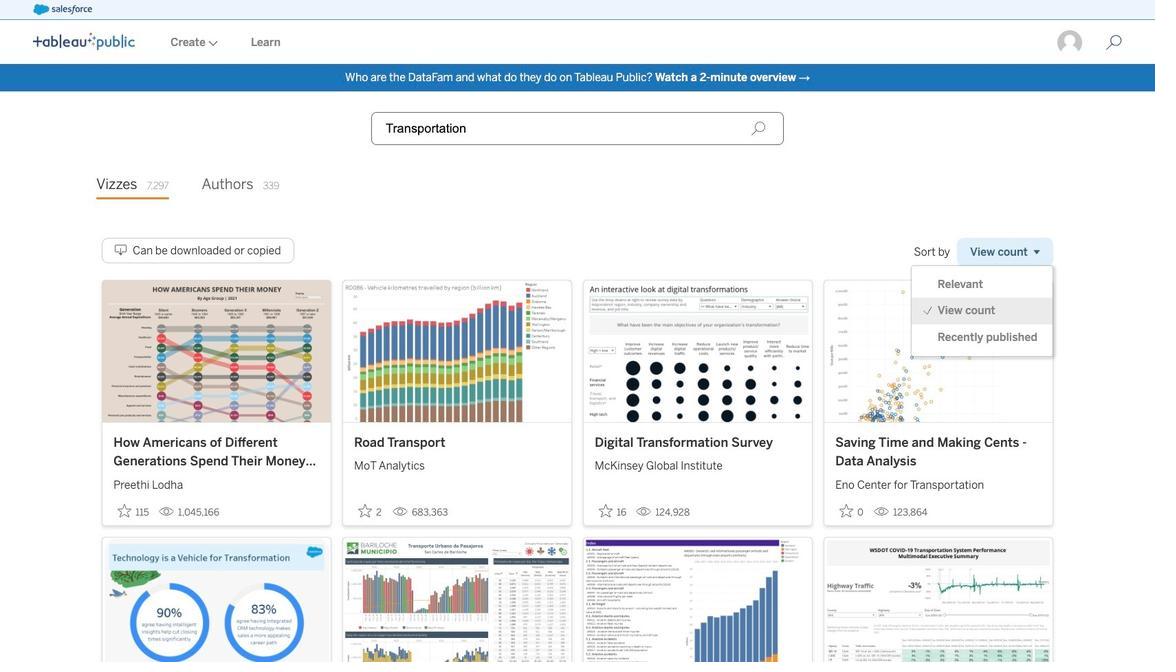Task type: locate. For each thing, give the bounding box(es) containing it.
0 horizontal spatial add favorite image
[[118, 504, 131, 518]]

add favorite image
[[599, 504, 613, 518]]

workbook thumbnail image
[[102, 281, 331, 422], [343, 281, 572, 422], [584, 281, 812, 422], [825, 281, 1053, 422], [102, 538, 331, 662], [343, 538, 572, 662], [584, 538, 812, 662], [825, 538, 1053, 662]]

add favorite image
[[118, 504, 131, 518], [358, 504, 372, 518], [840, 504, 854, 518]]

1 add favorite button from the left
[[114, 500, 153, 523]]

logo image
[[33, 32, 135, 50]]

search image
[[751, 121, 766, 136]]

2 horizontal spatial add favorite image
[[840, 504, 854, 518]]

4 add favorite button from the left
[[836, 500, 869, 523]]

1 horizontal spatial add favorite image
[[358, 504, 372, 518]]

Add Favorite button
[[114, 500, 153, 523], [354, 500, 387, 523], [595, 500, 631, 523], [836, 500, 869, 523]]

2 add favorite image from the left
[[358, 504, 372, 518]]

create image
[[206, 41, 218, 46]]



Task type: describe. For each thing, give the bounding box(es) containing it.
1 add favorite image from the left
[[118, 504, 131, 518]]

list options menu
[[912, 272, 1053, 351]]

go to search image
[[1090, 34, 1139, 51]]

3 add favorite image from the left
[[840, 504, 854, 518]]

salesforce logo image
[[33, 4, 92, 15]]

ruby.anderson5854 image
[[1057, 29, 1084, 56]]

3 add favorite button from the left
[[595, 500, 631, 523]]

2 add favorite button from the left
[[354, 500, 387, 523]]

Search input field
[[371, 112, 784, 145]]



Task type: vqa. For each thing, say whether or not it's contained in the screenshot.
second Workbook thumbnail
no



